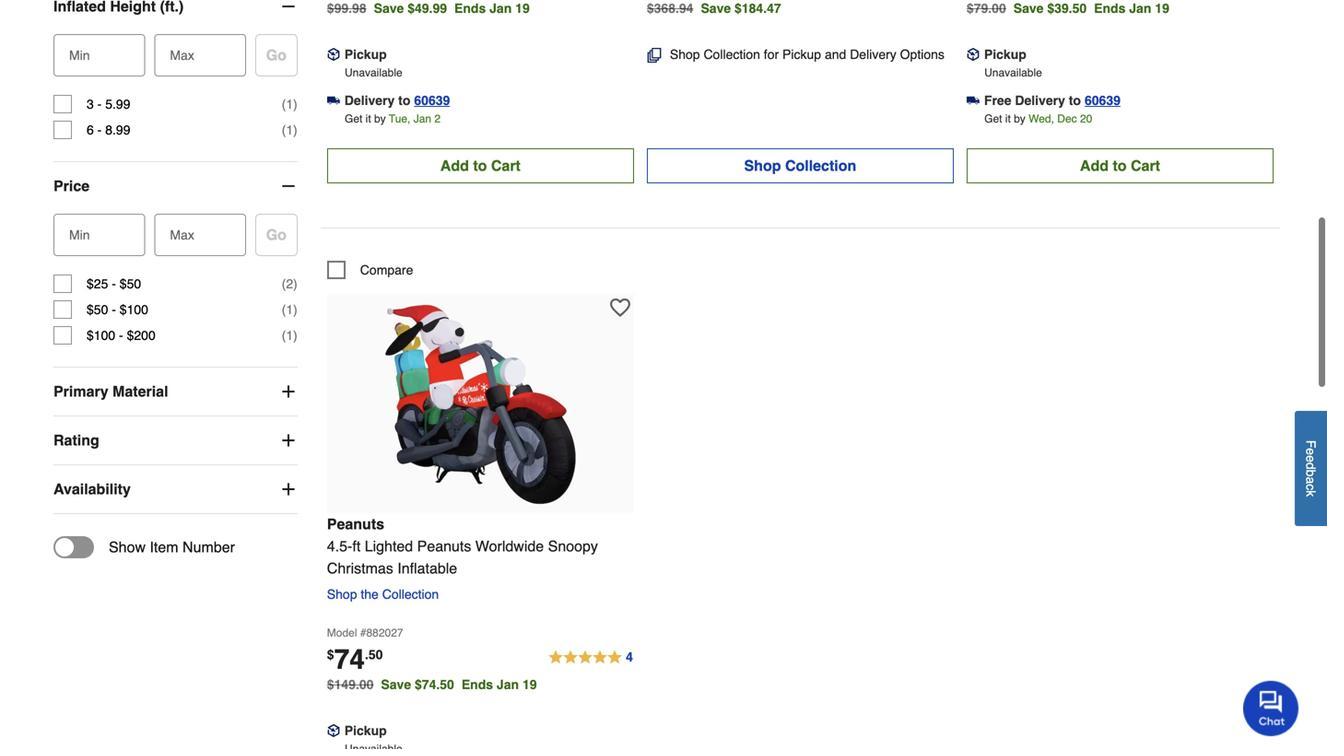Task type: describe. For each thing, give the bounding box(es) containing it.
unavailable for free
[[985, 66, 1042, 79]]

shop the collection
[[327, 587, 439, 602]]

collection for shop collection
[[785, 157, 857, 174]]

go button for ( 2 )
[[255, 214, 298, 256]]

1 pickup image from the top
[[327, 48, 340, 61]]

pickup image
[[967, 48, 980, 61]]

( for $25 - $50
[[282, 277, 286, 291]]

0 horizontal spatial delivery
[[345, 93, 395, 108]]

d
[[1304, 462, 1319, 470]]

c
[[1304, 484, 1319, 490]]

it for delivery
[[366, 112, 371, 125]]

74
[[334, 644, 365, 676]]

2 add to cart button from the left
[[967, 148, 1274, 183]]

1 for $50 - $100
[[286, 302, 293, 317]]

shop for shop the collection
[[327, 587, 357, 602]]

availability
[[53, 481, 131, 498]]

19 for $149.00 save $74.50 ends jan 19
[[523, 677, 537, 692]]

( 1 ) for $100
[[282, 302, 298, 317]]

ends for $39.50
[[1094, 1, 1126, 16]]

k
[[1304, 490, 1319, 497]]

5.99
[[105, 97, 130, 112]]

chat invite button image
[[1243, 680, 1300, 736]]

go for ( 2 )
[[266, 226, 287, 243]]

get for delivery
[[345, 112, 363, 125]]

8.99
[[105, 123, 130, 137]]

save for $74.50
[[381, 677, 411, 692]]

19 for $79.00 save $39.50 ends jan 19
[[1155, 1, 1170, 16]]

model # 882027
[[327, 627, 403, 640]]

shop for shop collection
[[744, 157, 781, 174]]

3 - 5.99
[[87, 97, 130, 112]]

5014124857 element
[[327, 261, 413, 279]]

( 1 ) for $200
[[282, 328, 298, 343]]

f
[[1304, 440, 1319, 448]]

$184.47
[[735, 1, 781, 16]]

get it by wed, dec 20
[[985, 112, 1093, 125]]

availability button
[[53, 466, 298, 514]]

rating button
[[53, 417, 298, 465]]

savings save $49.99 element
[[374, 1, 537, 16]]

get it by tue, jan 2
[[345, 112, 441, 125]]

( 2 )
[[282, 277, 298, 291]]

$79.00
[[967, 1, 1006, 16]]

min for $25 - $50
[[69, 228, 90, 243]]

primary material
[[53, 383, 168, 400]]

ft
[[352, 538, 361, 555]]

inflatable
[[398, 560, 457, 577]]

2 add from the left
[[1080, 157, 1109, 174]]

primary material button
[[53, 368, 298, 416]]

20
[[1080, 112, 1093, 125]]

unavailable for delivery
[[345, 66, 403, 79]]

ends jan 19 element for $79.00 save $39.50 ends jan 19
[[1094, 1, 1177, 16]]

free
[[984, 93, 1012, 108]]

$368.94 save $184.47
[[647, 1, 781, 16]]

6
[[87, 123, 94, 137]]

shop for shop collection for pickup and delivery options
[[670, 47, 700, 62]]

( for 3 - 5.99
[[282, 97, 286, 112]]

$100 - $200
[[87, 328, 156, 343]]

dec
[[1058, 112, 1077, 125]]

delivery to 60639
[[345, 93, 450, 108]]

pickup for 1st pickup icon from the bottom of the page
[[345, 723, 387, 738]]

options
[[900, 47, 945, 62]]

$200
[[127, 328, 156, 343]]

1 add to cart button from the left
[[327, 148, 634, 183]]

max for $25 - $50
[[170, 228, 194, 243]]

and
[[825, 47, 846, 62]]

savings save $39.50 element
[[1014, 1, 1177, 16]]

compare
[[360, 263, 413, 277]]

ends jan 19 element for $149.00 save $74.50 ends jan 19
[[462, 677, 544, 692]]

cart for second add to cart button from right
[[491, 157, 521, 174]]

by for delivery
[[374, 112, 386, 125]]

truck filled image for free
[[967, 94, 980, 107]]

1 horizontal spatial $50
[[120, 277, 141, 291]]

max for 3 - 5.99
[[170, 48, 194, 63]]

0 horizontal spatial $100
[[87, 328, 115, 343]]

peanuts 4.5-ft lighted peanuts worldwide snoopy christmas inflatable
[[327, 516, 598, 577]]

was price $149.00 element
[[327, 673, 381, 692]]

show item number element
[[53, 537, 235, 559]]

$149.00
[[327, 677, 374, 692]]

rating
[[53, 432, 99, 449]]

2 pickup image from the top
[[327, 725, 340, 737]]

b
[[1304, 470, 1319, 477]]

$
[[327, 647, 334, 662]]

1 e from the top
[[1304, 448, 1319, 455]]

19 for $99.98 save $49.99 ends jan 19
[[515, 1, 530, 16]]

material
[[112, 383, 168, 400]]

save for $39.50
[[1014, 1, 1044, 16]]

primary
[[53, 383, 108, 400]]

1 horizontal spatial 2
[[435, 112, 441, 125]]

minus image for 2
[[279, 177, 298, 195]]

min for 3 - 5.99
[[69, 48, 90, 63]]

save for $49.99
[[374, 1, 404, 16]]

2 horizontal spatial delivery
[[1015, 93, 1065, 108]]

tue,
[[389, 112, 411, 125]]

( for $100 - $200
[[282, 328, 286, 343]]

( for 6 - 8.99
[[282, 123, 286, 137]]

2 60639 from the left
[[1085, 93, 1121, 108]]

was price $99.98 element
[[327, 0, 374, 16]]

jan for $149.00 save $74.50 ends jan 19
[[497, 677, 519, 692]]

it for free
[[1005, 112, 1011, 125]]

$49.99
[[408, 1, 447, 16]]

$368.94
[[647, 1, 694, 16]]

60639 button for delivery to 60639
[[414, 91, 450, 110]]

$25 - $50
[[87, 277, 141, 291]]

ends for $49.99
[[454, 1, 486, 16]]

$149.00 save $74.50 ends jan 19
[[327, 677, 537, 692]]

0 horizontal spatial collection
[[382, 587, 439, 602]]

- for 3
[[97, 97, 102, 112]]

$79.00 save $39.50 ends jan 19
[[967, 1, 1170, 16]]

go button for ( 1 )
[[255, 34, 298, 77]]

jan for $99.98 save $49.99 ends jan 19
[[490, 1, 512, 16]]

( 1 ) for 8.99
[[282, 123, 298, 137]]

plus image for primary material
[[279, 383, 298, 401]]

60639 button for free delivery to 60639
[[1085, 91, 1121, 110]]

$74.50
[[415, 677, 454, 692]]



Task type: locate. For each thing, give the bounding box(es) containing it.
1 ) from the top
[[293, 97, 298, 112]]

minus image inside price button
[[279, 177, 298, 195]]

1 horizontal spatial 60639
[[1085, 93, 1121, 108]]

it down free
[[1005, 112, 1011, 125]]

1 horizontal spatial unavailable
[[985, 66, 1042, 79]]

0 vertical spatial go button
[[255, 34, 298, 77]]

1 vertical spatial $100
[[87, 328, 115, 343]]

1 get from the left
[[345, 112, 363, 125]]

2 go from the top
[[266, 226, 287, 243]]

model
[[327, 627, 357, 640]]

it left tue, on the top left
[[366, 112, 371, 125]]

plus image inside rating button
[[279, 431, 298, 450]]

882027
[[366, 627, 403, 640]]

plus image for availability
[[279, 480, 298, 499]]

None number field
[[61, 34, 138, 66], [162, 34, 239, 66], [61, 34, 138, 66], [162, 34, 239, 66]]

4 1 from the top
[[286, 328, 293, 343]]

1 plus image from the top
[[279, 383, 298, 401]]

pickup for 1st pickup icon from the top of the page
[[345, 47, 387, 62]]

1 vertical spatial plus image
[[279, 431, 298, 450]]

- right $25 in the top left of the page
[[112, 277, 116, 291]]

3 1 from the top
[[286, 302, 293, 317]]

unavailable up free
[[985, 66, 1042, 79]]

- for $25
[[112, 277, 116, 291]]

2 horizontal spatial collection
[[785, 157, 857, 174]]

1 horizontal spatial by
[[1014, 112, 1026, 125]]

min
[[69, 48, 90, 63], [69, 228, 90, 243]]

0 horizontal spatial get
[[345, 112, 363, 125]]

) for $50 - $100
[[293, 302, 298, 317]]

2 e from the top
[[1304, 455, 1319, 462]]

2 max from the top
[[170, 228, 194, 243]]

4 ( 1 ) from the top
[[282, 328, 298, 343]]

2 plus image from the top
[[279, 431, 298, 450]]

cart for 1st add to cart button from right
[[1131, 157, 1161, 174]]

1 horizontal spatial truck filled image
[[967, 94, 980, 107]]

0 vertical spatial $100
[[120, 302, 148, 317]]

by
[[374, 112, 386, 125], [1014, 112, 1026, 125]]

show
[[109, 539, 146, 556]]

- right 6
[[97, 123, 102, 137]]

go for ( 1 )
[[266, 47, 287, 64]]

60639
[[414, 93, 450, 108], [1085, 93, 1121, 108]]

by left tue, on the top left
[[374, 112, 386, 125]]

e up b
[[1304, 455, 1319, 462]]

jan for get it by tue, jan 2
[[414, 112, 431, 125]]

price button
[[53, 162, 298, 210]]

4 ( from the top
[[282, 302, 286, 317]]

was price $368.94 element
[[647, 0, 701, 16]]

1 go button from the top
[[255, 34, 298, 77]]

jan right $39.50
[[1129, 1, 1152, 16]]

ends jan 19 element
[[454, 1, 537, 16], [1094, 1, 1177, 16], [462, 677, 544, 692]]

1 60639 button from the left
[[414, 91, 450, 110]]

0 horizontal spatial by
[[374, 112, 386, 125]]

collection
[[704, 47, 760, 62], [785, 157, 857, 174], [382, 587, 439, 602]]

1 horizontal spatial get
[[985, 112, 1002, 125]]

peanuts
[[327, 516, 384, 533], [417, 538, 471, 555]]

plus image inside availability 'button'
[[279, 480, 298, 499]]

peanuts 4.5-ft lighted peanuts worldwide snoopy christmas inflatable image
[[379, 303, 582, 506]]

plus image for rating
[[279, 431, 298, 450]]

by left wed,
[[1014, 112, 1026, 125]]

add
[[440, 157, 469, 174], [1080, 157, 1109, 174]]

pickup image down $149.00
[[327, 725, 340, 737]]

0 vertical spatial $50
[[120, 277, 141, 291]]

go
[[266, 47, 287, 64], [266, 226, 287, 243]]

get down free
[[985, 112, 1002, 125]]

0 vertical spatial peanuts
[[327, 516, 384, 533]]

peanuts up inflatable
[[417, 538, 471, 555]]

1 horizontal spatial add
[[1080, 157, 1109, 174]]

$50 - $100
[[87, 302, 148, 317]]

pickup right for
[[783, 47, 821, 62]]

1 vertical spatial max
[[170, 228, 194, 243]]

min up 3
[[69, 48, 90, 63]]

plus image inside the primary material button
[[279, 383, 298, 401]]

$39.50
[[1047, 1, 1087, 16]]

shop collection for pickup and delivery options
[[670, 47, 945, 62]]

60639 up 20
[[1085, 93, 1121, 108]]

60639 up get it by tue, jan 2
[[414, 93, 450, 108]]

2 it from the left
[[1005, 112, 1011, 125]]

$50 up $50 - $100
[[120, 277, 141, 291]]

0 horizontal spatial unavailable
[[345, 66, 403, 79]]

ends right $49.99
[[454, 1, 486, 16]]

save left $49.99
[[374, 1, 404, 16]]

price
[[53, 178, 90, 195]]

0 vertical spatial collection
[[704, 47, 760, 62]]

) for 6 - 8.99
[[293, 123, 298, 137]]

ends right $74.50
[[462, 677, 493, 692]]

truck filled image
[[327, 94, 340, 107], [967, 94, 980, 107]]

0 vertical spatial max
[[170, 48, 194, 63]]

shop the collection link
[[327, 587, 446, 602]]

1 add from the left
[[440, 157, 469, 174]]

60639 button
[[414, 91, 450, 110], [1085, 91, 1121, 110]]

jan right tue, on the top left
[[414, 112, 431, 125]]

2 get from the left
[[985, 112, 1002, 125]]

4.5-
[[327, 538, 352, 555]]

1 ( from the top
[[282, 97, 286, 112]]

2 ( from the top
[[282, 123, 286, 137]]

f e e d b a c k
[[1304, 440, 1319, 497]]

pickup down was price $99.98 element
[[345, 47, 387, 62]]

1 horizontal spatial it
[[1005, 112, 1011, 125]]

unavailable
[[345, 66, 403, 79], [985, 66, 1042, 79]]

pickup right pickup image
[[984, 47, 1027, 62]]

60639 button up 20
[[1085, 91, 1121, 110]]

4 ) from the top
[[293, 302, 298, 317]]

1 horizontal spatial $100
[[120, 302, 148, 317]]

2 ( 1 ) from the top
[[282, 123, 298, 137]]

number
[[183, 539, 235, 556]]

0 horizontal spatial add to cart button
[[327, 148, 634, 183]]

( for $50 - $100
[[282, 302, 286, 317]]

2 minus image from the top
[[279, 177, 298, 195]]

- down $25 - $50
[[112, 302, 116, 317]]

1 vertical spatial shop
[[744, 157, 781, 174]]

get for free
[[985, 112, 1002, 125]]

2 right tue, on the top left
[[435, 112, 441, 125]]

) for $100 - $200
[[293, 328, 298, 343]]

2 go button from the top
[[255, 214, 298, 256]]

1 horizontal spatial add to cart
[[1080, 157, 1161, 174]]

1 unavailable from the left
[[345, 66, 403, 79]]

3 plus image from the top
[[279, 480, 298, 499]]

ends jan 19 element right $39.50
[[1094, 1, 1177, 16]]

add to cart
[[440, 157, 521, 174], [1080, 157, 1161, 174]]

6 - 8.99
[[87, 123, 130, 137]]

was price $79.00 element
[[967, 0, 1014, 16]]

0 horizontal spatial 60639 button
[[414, 91, 450, 110]]

0 horizontal spatial shop
[[327, 587, 357, 602]]

2 cart from the left
[[1131, 157, 1161, 174]]

1 for 6 - 8.99
[[286, 123, 293, 137]]

0 horizontal spatial $50
[[87, 302, 108, 317]]

5 ) from the top
[[293, 328, 298, 343]]

heart outline image
[[610, 298, 630, 318]]

2 1 from the top
[[286, 123, 293, 137]]

3 ) from the top
[[293, 277, 298, 291]]

1 1 from the top
[[286, 97, 293, 112]]

(
[[282, 97, 286, 112], [282, 123, 286, 137], [282, 277, 286, 291], [282, 302, 286, 317], [282, 328, 286, 343]]

unavailable up "delivery to 60639" on the left
[[345, 66, 403, 79]]

ends for $74.50
[[462, 677, 493, 692]]

delivery up get it by tue, jan 2
[[345, 93, 395, 108]]

( 1 ) for 5.99
[[282, 97, 298, 112]]

ends jan 19 element right $49.99
[[454, 1, 537, 16]]

0 horizontal spatial peanuts
[[327, 516, 384, 533]]

max
[[170, 48, 194, 63], [170, 228, 194, 243]]

$99.98
[[327, 1, 367, 16]]

.50
[[365, 647, 383, 662]]

1 vertical spatial $50
[[87, 302, 108, 317]]

add down 20
[[1080, 157, 1109, 174]]

1 vertical spatial go button
[[255, 214, 298, 256]]

0 horizontal spatial 2
[[286, 277, 293, 291]]

ends right $39.50
[[1094, 1, 1126, 16]]

60639 button up get it by tue, jan 2
[[414, 91, 450, 110]]

truck filled image for delivery
[[327, 94, 340, 107]]

1 vertical spatial peanuts
[[417, 538, 471, 555]]

get left tue, on the top left
[[345, 112, 363, 125]]

2 left '5014124857' element
[[286, 277, 293, 291]]

#
[[360, 627, 366, 640]]

- for $100
[[119, 328, 123, 343]]

1 ( 1 ) from the top
[[282, 97, 298, 112]]

$50
[[120, 277, 141, 291], [87, 302, 108, 317]]

shop
[[670, 47, 700, 62], [744, 157, 781, 174], [327, 587, 357, 602]]

1 horizontal spatial peanuts
[[417, 538, 471, 555]]

the
[[361, 587, 379, 602]]

3 ( from the top
[[282, 277, 286, 291]]

show item number
[[109, 539, 235, 556]]

truck filled image left free
[[967, 94, 980, 107]]

1 vertical spatial collection
[[785, 157, 857, 174]]

5 stars image
[[548, 647, 634, 669]]

it
[[366, 112, 371, 125], [1005, 112, 1011, 125]]

$100
[[120, 302, 148, 317], [87, 328, 115, 343]]

2 vertical spatial shop
[[327, 587, 357, 602]]

$25
[[87, 277, 108, 291]]

worldwide
[[475, 538, 544, 555]]

2 60639 button from the left
[[1085, 91, 1121, 110]]

pickup for pickup image
[[984, 47, 1027, 62]]

1 vertical spatial 2
[[286, 277, 293, 291]]

0 vertical spatial plus image
[[279, 383, 298, 401]]

4
[[626, 650, 633, 664]]

0 vertical spatial pickup image
[[327, 48, 340, 61]]

1 horizontal spatial shop
[[670, 47, 700, 62]]

1 for 3 - 5.99
[[286, 97, 293, 112]]

1 for $100 - $200
[[286, 328, 293, 343]]

e up d
[[1304, 448, 1319, 455]]

- for $50
[[112, 302, 116, 317]]

1 horizontal spatial delivery
[[850, 47, 897, 62]]

item
[[150, 539, 178, 556]]

) for 3 - 5.99
[[293, 97, 298, 112]]

wed,
[[1029, 112, 1054, 125]]

plus image
[[279, 383, 298, 401], [279, 431, 298, 450], [279, 480, 298, 499]]

1 horizontal spatial cart
[[1131, 157, 1161, 174]]

$50 down $25 in the top left of the page
[[87, 302, 108, 317]]

-
[[97, 97, 102, 112], [97, 123, 102, 137], [112, 277, 116, 291], [112, 302, 116, 317], [119, 328, 123, 343]]

1 max from the top
[[170, 48, 194, 63]]

save left $184.47
[[701, 1, 731, 16]]

- right 3
[[97, 97, 102, 112]]

) for $25 - $50
[[293, 277, 298, 291]]

1 60639 from the left
[[414, 93, 450, 108]]

add down get it by tue, jan 2
[[440, 157, 469, 174]]

0 vertical spatial 2
[[435, 112, 441, 125]]

2 by from the left
[[1014, 112, 1026, 125]]

pickup down $149.00
[[345, 723, 387, 738]]

0 horizontal spatial truck filled image
[[327, 94, 340, 107]]

add to cart button
[[327, 148, 634, 183], [967, 148, 1274, 183]]

actual price $74.50 element
[[327, 644, 383, 676]]

0 horizontal spatial cart
[[491, 157, 521, 174]]

min down price
[[69, 228, 90, 243]]

save
[[374, 1, 404, 16], [701, 1, 731, 16], [1014, 1, 1044, 16], [381, 677, 411, 692]]

free delivery to 60639
[[984, 93, 1121, 108]]

1 vertical spatial go
[[266, 226, 287, 243]]

minus image
[[279, 0, 298, 16], [279, 177, 298, 195]]

for
[[764, 47, 779, 62]]

0 horizontal spatial 60639
[[414, 93, 450, 108]]

pickup image
[[327, 48, 340, 61], [327, 725, 340, 737]]

save left $39.50
[[1014, 1, 1044, 16]]

christmas
[[327, 560, 393, 577]]

pickup image down $99.98
[[327, 48, 340, 61]]

save for $184.47
[[701, 1, 731, 16]]

delivery
[[850, 47, 897, 62], [345, 93, 395, 108], [1015, 93, 1065, 108]]

1
[[286, 97, 293, 112], [286, 123, 293, 137], [286, 302, 293, 317], [286, 328, 293, 343]]

1 minus image from the top
[[279, 0, 298, 16]]

- for 6
[[97, 123, 102, 137]]

2 unavailable from the left
[[985, 66, 1042, 79]]

delivery up wed,
[[1015, 93, 1065, 108]]

2 vertical spatial plus image
[[279, 480, 298, 499]]

get
[[345, 112, 363, 125], [985, 112, 1002, 125]]

2 truck filled image from the left
[[967, 94, 980, 107]]

delivery right and
[[850, 47, 897, 62]]

0 horizontal spatial it
[[366, 112, 371, 125]]

3 ( 1 ) from the top
[[282, 302, 298, 317]]

0 horizontal spatial add to cart
[[440, 157, 521, 174]]

lighted
[[365, 538, 413, 555]]

e
[[1304, 448, 1319, 455], [1304, 455, 1319, 462]]

0 vertical spatial min
[[69, 48, 90, 63]]

jan for $79.00 save $39.50 ends jan 19
[[1129, 1, 1152, 16]]

0 vertical spatial shop
[[670, 47, 700, 62]]

1 vertical spatial minus image
[[279, 177, 298, 195]]

2 vertical spatial collection
[[382, 587, 439, 602]]

collection for shop collection for pickup and delivery options
[[704, 47, 760, 62]]

$100 down $50 - $100
[[87, 328, 115, 343]]

minus image for 1
[[279, 0, 298, 16]]

2 min from the top
[[69, 228, 90, 243]]

savings save $74.50 element
[[381, 677, 544, 692]]

1 add to cart from the left
[[440, 157, 521, 174]]

1 min from the top
[[69, 48, 90, 63]]

1 vertical spatial min
[[69, 228, 90, 243]]

1 horizontal spatial collection
[[704, 47, 760, 62]]

by for free
[[1014, 112, 1026, 125]]

jan right $49.99
[[490, 1, 512, 16]]

5 ( from the top
[[282, 328, 286, 343]]

to
[[398, 93, 411, 108], [1069, 93, 1081, 108], [473, 157, 487, 174], [1113, 157, 1127, 174]]

0 horizontal spatial add
[[440, 157, 469, 174]]

2
[[435, 112, 441, 125], [286, 277, 293, 291]]

shop collection link
[[647, 148, 954, 183]]

0 vertical spatial go
[[266, 47, 287, 64]]

1 it from the left
[[366, 112, 371, 125]]

1 go from the top
[[266, 47, 287, 64]]

4 button
[[548, 647, 634, 669]]

2 ) from the top
[[293, 123, 298, 137]]

jan
[[490, 1, 512, 16], [1129, 1, 1152, 16], [414, 112, 431, 125], [497, 677, 519, 692]]

jan right $74.50
[[497, 677, 519, 692]]

$100 up $200
[[120, 302, 148, 317]]

truck filled image left "delivery to 60639" on the left
[[327, 94, 340, 107]]

snoopy
[[548, 538, 598, 555]]

1 horizontal spatial add to cart button
[[967, 148, 1274, 183]]

2 add to cart from the left
[[1080, 157, 1161, 174]]

ends jan 19 element right $74.50
[[462, 677, 544, 692]]

1 by from the left
[[374, 112, 386, 125]]

go button
[[255, 34, 298, 77], [255, 214, 298, 256]]

save down .50
[[381, 677, 411, 692]]

)
[[293, 97, 298, 112], [293, 123, 298, 137], [293, 277, 298, 291], [293, 302, 298, 317], [293, 328, 298, 343]]

peanuts up ft
[[327, 516, 384, 533]]

$99.98 save $49.99 ends jan 19
[[327, 1, 530, 16]]

1 horizontal spatial 60639 button
[[1085, 91, 1121, 110]]

f e e d b a c k button
[[1295, 411, 1327, 526]]

ends jan 19 element for $99.98 save $49.99 ends jan 19
[[454, 1, 537, 16]]

1 truck filled image from the left
[[327, 94, 340, 107]]

1 vertical spatial pickup image
[[327, 725, 340, 737]]

shop collection
[[744, 157, 857, 174]]

- left $200
[[119, 328, 123, 343]]

0 vertical spatial minus image
[[279, 0, 298, 16]]

1 cart from the left
[[491, 157, 521, 174]]

3
[[87, 97, 94, 112]]

2 horizontal spatial shop
[[744, 157, 781, 174]]

$ 74 .50
[[327, 644, 383, 676]]

a
[[1304, 477, 1319, 484]]



Task type: vqa. For each thing, say whether or not it's contained in the screenshot.
ft at the left of the page
yes



